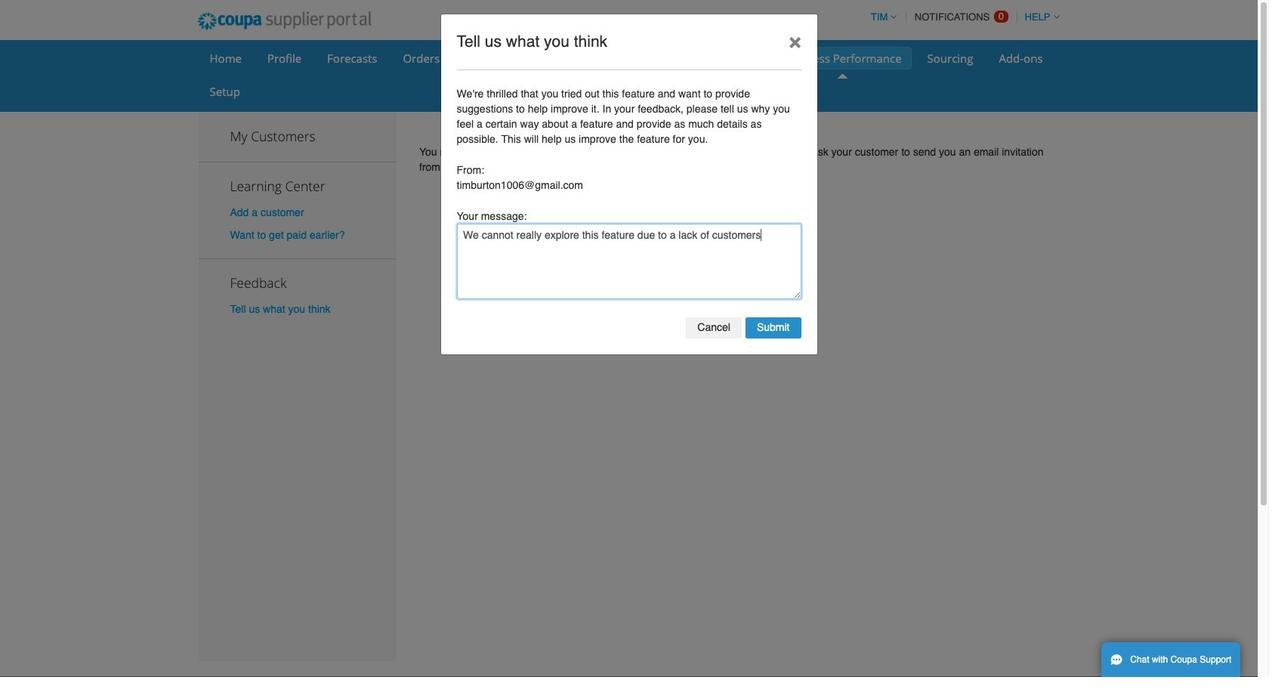 Task type: locate. For each thing, give the bounding box(es) containing it.
coupa supplier portal image
[[187, 2, 382, 40]]

dialog
[[440, 13, 818, 355]]

None text field
[[457, 224, 802, 299]]



Task type: vqa. For each thing, say whether or not it's contained in the screenshot.
Coupa Supplier Portal image
yes



